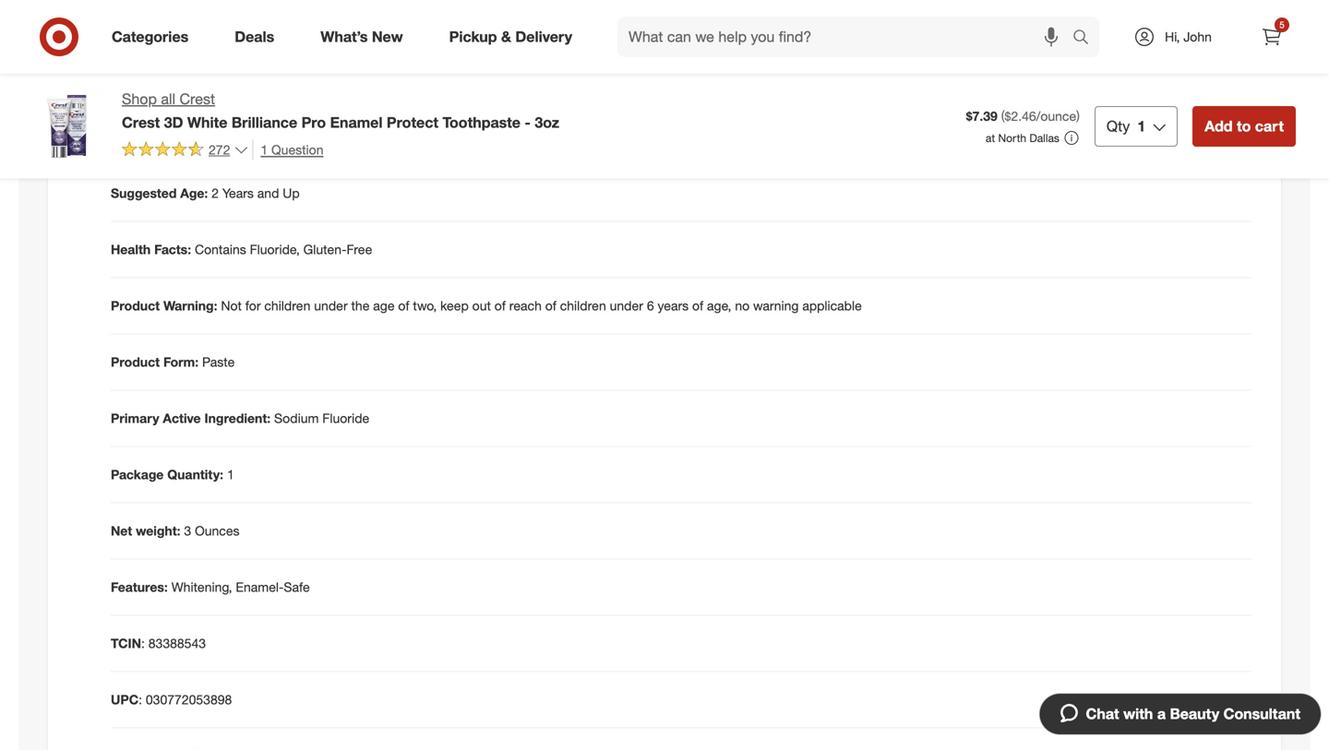 Task type: describe. For each thing, give the bounding box(es) containing it.
pickup & delivery link
[[434, 17, 596, 57]]

keep
[[441, 298, 469, 314]]

)
[[1077, 108, 1080, 124]]

specifications button
[[63, 118, 1267, 177]]

beauty
[[1170, 706, 1220, 724]]

tcin
[[111, 636, 141, 652]]

what's new link
[[305, 17, 426, 57]]

-
[[525, 113, 531, 131]]

package
[[111, 467, 164, 483]]

030772053898
[[146, 692, 232, 708]]

pickup
[[449, 28, 497, 46]]

friendly
[[193, 33, 239, 49]]

pickup & delivery
[[449, 28, 573, 46]]

3
[[184, 523, 191, 539]]

no
[[735, 298, 750, 314]]

brilliance
[[232, 113, 298, 131]]

size
[[165, 33, 190, 49]]

(
[[1002, 108, 1005, 124]]

free
[[347, 242, 372, 258]]

product warning: not for children under the age of two, keep out of reach of children under 6 years of age, no warning applicable
[[111, 298, 862, 314]]

ounces
[[195, 523, 240, 539]]

3 of from the left
[[546, 298, 557, 314]]

travel size friendly
[[129, 33, 239, 49]]

for
[[245, 298, 261, 314]]

deals
[[235, 28, 275, 46]]

product form: paste
[[111, 354, 235, 370]]

new
[[372, 28, 403, 46]]

$7.39
[[967, 108, 998, 124]]

6
[[647, 298, 654, 314]]

4 of from the left
[[693, 298, 704, 314]]

add to cart button
[[1193, 106, 1297, 147]]

health facts: contains fluoride, gluten-free
[[111, 242, 372, 258]]

reach
[[510, 298, 542, 314]]

0 vertical spatial crest
[[180, 90, 215, 108]]

sodium
[[274, 411, 319, 427]]

carton
[[196, 59, 236, 75]]

1 under from the left
[[314, 298, 348, 314]]

fluoride
[[323, 411, 370, 427]]

two,
[[413, 298, 437, 314]]

toothpaste
[[443, 113, 521, 131]]

1 children from the left
[[264, 298, 311, 314]]

product for product form: paste
[[111, 354, 160, 370]]

gluten-
[[303, 242, 347, 258]]

fluoride,
[[250, 242, 300, 258]]

active
[[163, 411, 201, 427]]

categories link
[[96, 17, 212, 57]]

0 vertical spatial 1
[[1138, 117, 1146, 135]]

upc : 030772053898
[[111, 692, 232, 708]]

hi,
[[1166, 29, 1181, 45]]

ingredient:
[[205, 411, 271, 427]]

: for tcin
[[141, 636, 145, 652]]

272
[[209, 142, 230, 158]]

search
[[1065, 30, 1109, 48]]

qty
[[1107, 117, 1131, 135]]

2
[[212, 185, 219, 202]]

272 link
[[122, 139, 249, 162]]

age,
[[707, 298, 732, 314]]

2 of from the left
[[495, 298, 506, 314]]

what's new
[[321, 28, 403, 46]]

contains
[[195, 242, 246, 258]]

health
[[111, 242, 151, 258]]

image of crest 3d white brilliance pro enamel protect toothpaste - 3oz image
[[33, 89, 107, 163]]

at
[[986, 131, 996, 145]]

the
[[351, 298, 370, 314]]

shop all crest crest 3d white brilliance pro enamel protect toothpaste - 3oz
[[122, 90, 560, 131]]

with
[[1124, 706, 1154, 724]]

to
[[1237, 117, 1252, 135]]

what's
[[321, 28, 368, 46]]

1 vertical spatial crest
[[122, 113, 160, 131]]



Task type: vqa. For each thing, say whether or not it's contained in the screenshot.
Mastercard®
no



Task type: locate. For each thing, give the bounding box(es) containing it.
2 product from the top
[[111, 354, 160, 370]]

children right for
[[264, 298, 311, 314]]

1
[[1138, 117, 1146, 135], [261, 142, 268, 158], [227, 467, 234, 483]]

recyclable
[[129, 59, 193, 75]]

of right reach
[[546, 298, 557, 314]]

of right 'out'
[[495, 298, 506, 314]]

specifications
[[111, 137, 229, 158]]

up
[[283, 185, 300, 202]]

question
[[272, 142, 324, 158]]

white
[[187, 113, 228, 131]]

1 horizontal spatial crest
[[180, 90, 215, 108]]

not
[[221, 298, 242, 314]]

protect
[[387, 113, 439, 131]]

primary active ingredient: sodium fluoride
[[111, 411, 370, 427]]

0 horizontal spatial crest
[[122, 113, 160, 131]]

crest
[[180, 90, 215, 108], [122, 113, 160, 131]]

1 question link
[[252, 139, 324, 160]]

chat with a beauty consultant button
[[1039, 694, 1322, 736]]

suggested
[[111, 185, 177, 202]]

upc
[[111, 692, 139, 708]]

1 question
[[261, 142, 324, 158]]

paste
[[202, 354, 235, 370]]

categories
[[112, 28, 189, 46]]

dallas
[[1030, 131, 1060, 145]]

1 vertical spatial 1
[[261, 142, 268, 158]]

whitening,
[[172, 580, 232, 596]]

years
[[658, 298, 689, 314]]

facts:
[[154, 242, 191, 258]]

consultant
[[1224, 706, 1301, 724]]

1 horizontal spatial under
[[610, 298, 644, 314]]

qty 1
[[1107, 117, 1146, 135]]

0 horizontal spatial 1
[[227, 467, 234, 483]]

hi, john
[[1166, 29, 1212, 45]]

tcin : 83388543
[[111, 636, 206, 652]]

warning:
[[163, 298, 217, 314]]

2 horizontal spatial 1
[[1138, 117, 1146, 135]]

pro
[[302, 113, 326, 131]]

of left the age,
[[693, 298, 704, 314]]

age
[[373, 298, 395, 314]]

warning
[[754, 298, 799, 314]]

under left the
[[314, 298, 348, 314]]

chat
[[1086, 706, 1120, 724]]

travel
[[129, 33, 162, 49]]

net
[[111, 523, 132, 539]]

: left '83388543'
[[141, 636, 145, 652]]

recyclable carton
[[129, 59, 236, 75]]

children
[[264, 298, 311, 314], [560, 298, 606, 314]]

years
[[222, 185, 254, 202]]

package quantity: 1
[[111, 467, 234, 483]]

shop
[[122, 90, 157, 108]]

5 link
[[1252, 17, 1293, 57]]

chat with a beauty consultant
[[1086, 706, 1301, 724]]

enamel-
[[236, 580, 284, 596]]

5
[[1280, 19, 1285, 30]]

1 product from the top
[[111, 298, 160, 314]]

under left 6
[[610, 298, 644, 314]]

quantity:
[[167, 467, 224, 483]]

delivery
[[516, 28, 573, 46]]

$2.46
[[1005, 108, 1037, 124]]

under
[[314, 298, 348, 314], [610, 298, 644, 314]]

enamel
[[330, 113, 383, 131]]

add to cart
[[1205, 117, 1285, 135]]

1 of from the left
[[398, 298, 410, 314]]

1 right quantity:
[[227, 467, 234, 483]]

:
[[141, 636, 145, 652], [139, 692, 142, 708]]

1 horizontal spatial 1
[[261, 142, 268, 158]]

1 vertical spatial :
[[139, 692, 142, 708]]

all
[[161, 90, 176, 108]]

0 vertical spatial :
[[141, 636, 145, 652]]

1 right qty
[[1138, 117, 1146, 135]]

What can we help you find? suggestions appear below search field
[[618, 17, 1078, 57]]

3d
[[164, 113, 183, 131]]

: left 030772053898
[[139, 692, 142, 708]]

suggested age: 2 years and up
[[111, 185, 300, 202]]

age:
[[180, 185, 208, 202]]

applicable
[[803, 298, 862, 314]]

form:
[[163, 354, 199, 370]]

2 under from the left
[[610, 298, 644, 314]]

out
[[473, 298, 491, 314]]

83388543
[[148, 636, 206, 652]]

1 down brilliance
[[261, 142, 268, 158]]

crest down shop
[[122, 113, 160, 131]]

2 children from the left
[[560, 298, 606, 314]]

1 horizontal spatial children
[[560, 298, 606, 314]]

product left the "form:"
[[111, 354, 160, 370]]

cart
[[1256, 117, 1285, 135]]

a
[[1158, 706, 1166, 724]]

0 horizontal spatial children
[[264, 298, 311, 314]]

product left warning:
[[111, 298, 160, 314]]

product
[[111, 298, 160, 314], [111, 354, 160, 370]]

features:
[[111, 580, 168, 596]]

&
[[501, 28, 512, 46]]

features: whitening, enamel-safe
[[111, 580, 310, 596]]

/ounce
[[1037, 108, 1077, 124]]

0 vertical spatial product
[[111, 298, 160, 314]]

net weight: 3 ounces
[[111, 523, 240, 539]]

1 vertical spatial product
[[111, 354, 160, 370]]

weight:
[[136, 523, 181, 539]]

: for upc
[[139, 692, 142, 708]]

of right age
[[398, 298, 410, 314]]

0 horizontal spatial under
[[314, 298, 348, 314]]

2 vertical spatial 1
[[227, 467, 234, 483]]

safe
[[284, 580, 310, 596]]

north
[[999, 131, 1027, 145]]

crest up white
[[180, 90, 215, 108]]

3oz
[[535, 113, 560, 131]]

children right reach
[[560, 298, 606, 314]]

deals link
[[219, 17, 298, 57]]

search button
[[1065, 17, 1109, 61]]

product for product warning: not for children under the age of two, keep out of reach of children under 6 years of age, no warning applicable
[[111, 298, 160, 314]]

primary
[[111, 411, 159, 427]]



